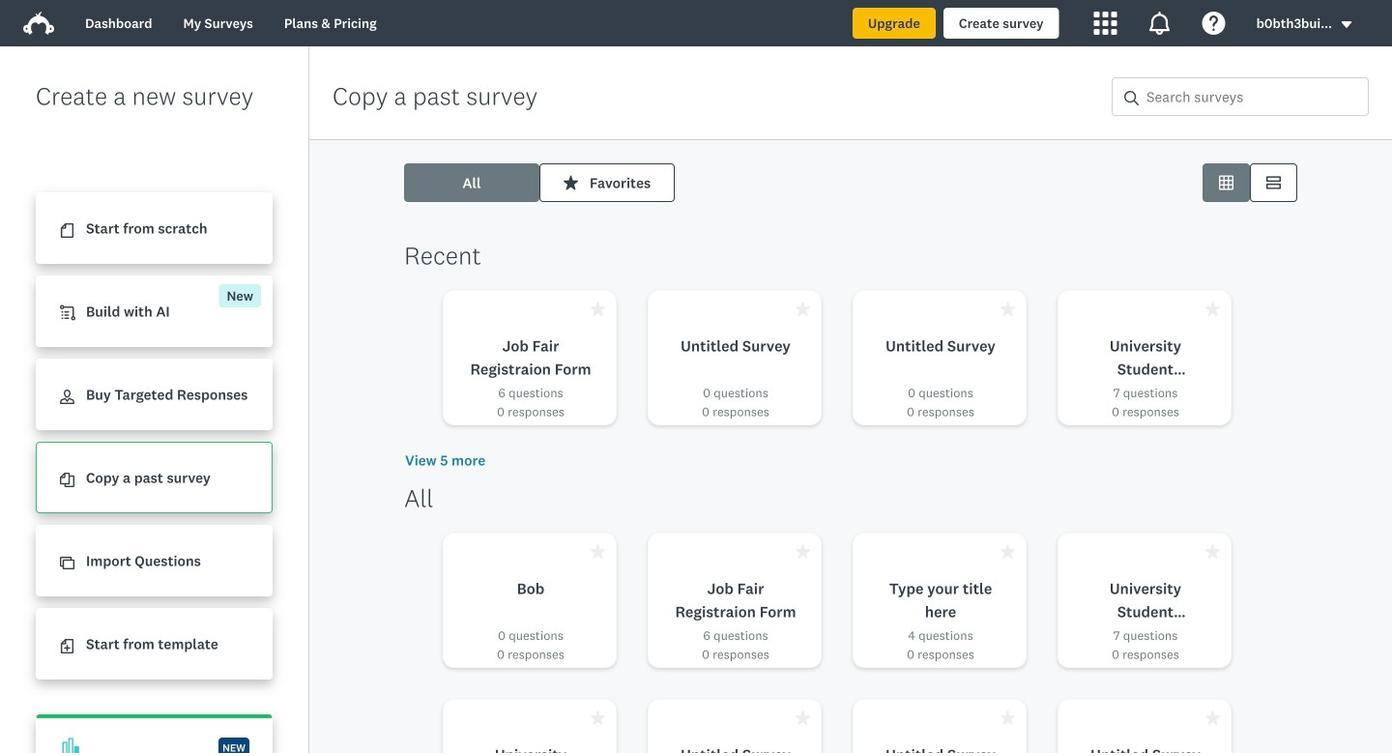 Task type: vqa. For each thing, say whether or not it's contained in the screenshot.
second Brand logo from the bottom of the page
yes



Task type: describe. For each thing, give the bounding box(es) containing it.
search image
[[1125, 91, 1139, 105]]

documentplus image
[[60, 639, 74, 654]]

clone image
[[60, 556, 74, 571]]

notification center icon image
[[1149, 12, 1172, 35]]

grid image
[[1220, 176, 1234, 190]]

Search surveys field
[[1139, 78, 1368, 115]]



Task type: locate. For each thing, give the bounding box(es) containing it.
documentclone image
[[60, 473, 74, 488]]

2 brand logo image from the top
[[23, 12, 54, 35]]

starfilled image
[[564, 176, 578, 190], [591, 302, 605, 316], [591, 544, 605, 559], [1001, 544, 1015, 559], [591, 711, 605, 725]]

starfilled image
[[796, 302, 810, 316], [1001, 302, 1015, 316], [1206, 302, 1220, 316], [796, 544, 810, 559], [1206, 544, 1220, 559], [796, 711, 810, 725], [1001, 711, 1015, 725], [1206, 711, 1220, 725]]

brand logo image
[[23, 8, 54, 39], [23, 12, 54, 35]]

user image
[[60, 390, 74, 404]]

help icon image
[[1203, 12, 1226, 35]]

1 brand logo image from the top
[[23, 8, 54, 39]]

document image
[[60, 224, 74, 238]]

dropdown arrow icon image
[[1340, 18, 1354, 31], [1342, 21, 1352, 28]]

textboxmultiple image
[[1267, 176, 1281, 190]]

products icon image
[[1094, 12, 1118, 35], [1094, 12, 1118, 35]]



